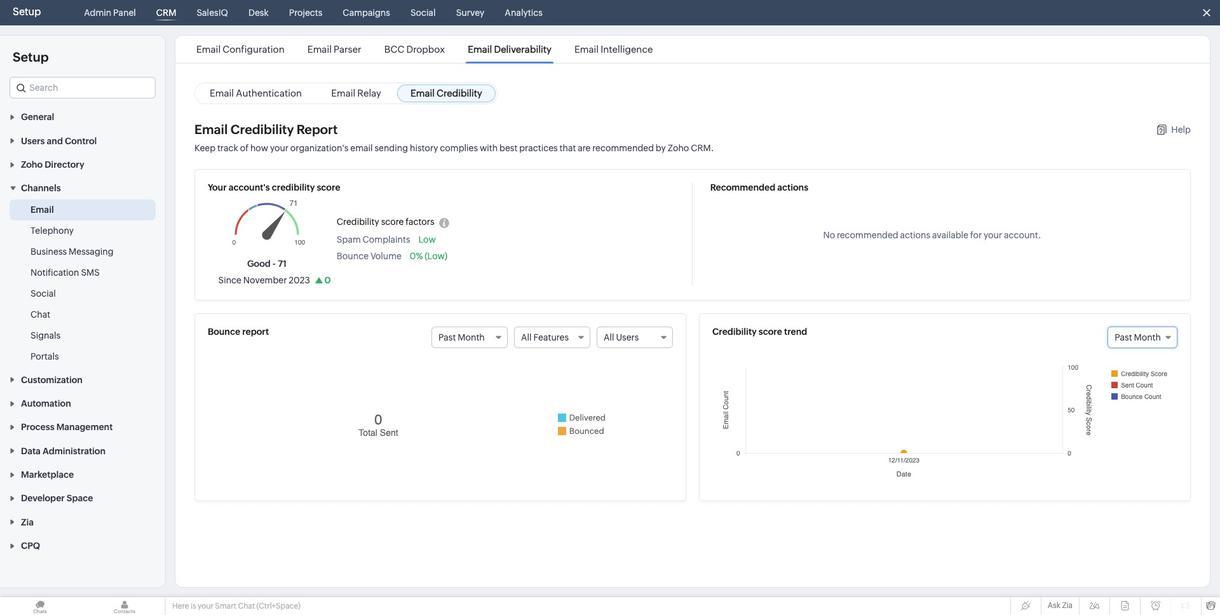 Task type: describe. For each thing, give the bounding box(es) containing it.
campaigns link
[[338, 0, 395, 25]]

smart
[[215, 602, 236, 611]]

desk
[[248, 8, 269, 18]]

admin panel
[[84, 8, 136, 18]]

social link
[[405, 0, 441, 25]]

is
[[191, 602, 196, 611]]

campaigns
[[343, 8, 390, 18]]

crm link
[[151, 0, 181, 25]]

your
[[198, 602, 214, 611]]

admin panel link
[[79, 0, 141, 25]]

crm
[[156, 8, 176, 18]]

admin
[[84, 8, 111, 18]]

chat
[[238, 602, 255, 611]]

ask
[[1048, 601, 1061, 610]]

contacts image
[[85, 598, 165, 615]]

here
[[172, 602, 189, 611]]

survey
[[456, 8, 485, 18]]

salesiq
[[197, 8, 228, 18]]

salesiq link
[[192, 0, 233, 25]]

(ctrl+space)
[[257, 602, 301, 611]]



Task type: locate. For each thing, give the bounding box(es) containing it.
social
[[411, 8, 436, 18]]

projects
[[289, 8, 322, 18]]

desk link
[[243, 0, 274, 25]]

analytics
[[505, 8, 543, 18]]

chats image
[[0, 598, 80, 615]]

analytics link
[[500, 0, 548, 25]]

setup
[[13, 6, 41, 18]]

zia
[[1062, 601, 1073, 610]]

survey link
[[451, 0, 490, 25]]

projects link
[[284, 0, 328, 25]]

here is your smart chat (ctrl+space)
[[172, 602, 301, 611]]

ask zia
[[1048, 601, 1073, 610]]

panel
[[113, 8, 136, 18]]



Task type: vqa. For each thing, say whether or not it's contained in the screenshot.
Contacts image
yes



